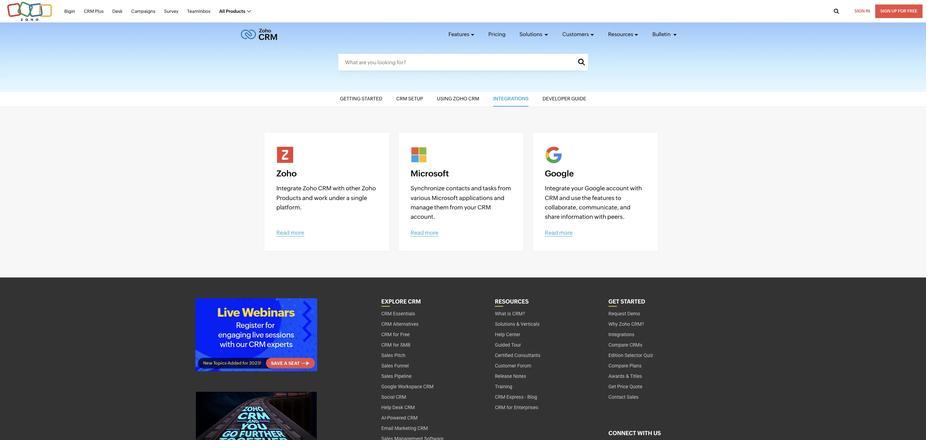 Task type: vqa. For each thing, say whether or not it's contained in the screenshot.
information
yes



Task type: describe. For each thing, give the bounding box(es) containing it.
sign up for free
[[881, 9, 918, 14]]

connect
[[609, 431, 636, 437]]

solutions for solutions & verticals
[[495, 322, 515, 327]]

read more for google
[[545, 230, 573, 236]]

google for google
[[545, 169, 574, 178]]

more for zoho
[[291, 230, 304, 236]]

bulletin link
[[653, 25, 677, 44]]

sign
[[881, 9, 891, 14]]

peers.
[[607, 214, 625, 221]]

campaigns
[[131, 9, 155, 14]]

certified
[[495, 353, 513, 359]]

collaborate,
[[545, 204, 578, 211]]

whats new in zoho crm 2023 image
[[195, 392, 317, 441]]

sign in link
[[850, 5, 875, 18]]

edition
[[609, 353, 624, 359]]

us
[[654, 431, 661, 437]]

compare for compare crms
[[609, 343, 628, 348]]

quote
[[630, 384, 643, 390]]

price
[[617, 384, 628, 390]]

solutions & verticals link
[[495, 319, 540, 330]]

crm express - blog link
[[495, 392, 537, 403]]

under
[[329, 195, 345, 202]]

account.
[[411, 214, 435, 221]]

crm inside the integrate zoho crm with other zoho products and work under a single platform.
[[318, 185, 331, 192]]

0 vertical spatial free
[[907, 9, 918, 14]]

release
[[495, 374, 512, 380]]

all products link
[[219, 5, 251, 18]]

crm right zoho
[[468, 96, 479, 102]]

read for google
[[545, 230, 558, 236]]

workspace
[[398, 384, 422, 390]]

& for titles
[[626, 374, 629, 380]]

resources link
[[608, 25, 639, 44]]

crm right workspace
[[423, 384, 434, 390]]

tour
[[511, 343, 521, 348]]

consultants
[[515, 353, 541, 359]]

crm setup
[[396, 96, 423, 102]]

customer forum link
[[495, 361, 531, 372]]

training
[[495, 384, 512, 390]]

help for help center
[[495, 332, 505, 338]]

help center link
[[495, 330, 520, 340]]

customer forum
[[495, 364, 531, 369]]

read more link for google
[[545, 230, 573, 237]]

various
[[411, 195, 430, 202]]

social crm
[[381, 395, 406, 400]]

crm up essentials
[[408, 299, 421, 305]]

information
[[561, 214, 593, 221]]

help for help desk crm
[[381, 405, 391, 411]]

for for enterprises
[[507, 405, 513, 411]]

sales pipeline link
[[381, 372, 412, 382]]

compare crms
[[609, 343, 643, 348]]

more for microsoft
[[425, 230, 438, 236]]

zoho crm logo image
[[241, 27, 277, 42]]

read for zoho
[[276, 230, 289, 236]]

compare plans link
[[609, 361, 642, 372]]

request
[[609, 311, 626, 317]]

crm express - blog
[[495, 395, 537, 400]]

enterprises
[[514, 405, 538, 411]]

integrate zoho crm with other zoho products and work under a single platform.
[[276, 185, 376, 211]]

solutions link
[[520, 25, 549, 44]]

0 horizontal spatial desk
[[112, 9, 123, 14]]

google for google workspace crm
[[381, 384, 397, 390]]

crm essentials link
[[381, 309, 415, 319]]

help center
[[495, 332, 520, 338]]

bulletin
[[653, 31, 672, 37]]

zoho down request demo
[[619, 322, 630, 327]]

release notes
[[495, 374, 526, 380]]

google inside integrate your google account with crm and use the features to collaborate, communicate, and share information with peers.
[[585, 185, 605, 192]]

platform.
[[276, 204, 302, 211]]

crm alternatives link
[[381, 319, 419, 330]]

read more link for zoho
[[276, 230, 304, 237]]

0 vertical spatial microsoft
[[411, 169, 449, 178]]

applications
[[459, 195, 493, 202]]

ai-
[[381, 416, 387, 421]]

account
[[606, 185, 629, 192]]

crm down explore
[[381, 311, 392, 317]]

crm left plus at the top left of page
[[84, 9, 94, 14]]

explore
[[381, 299, 407, 305]]

work
[[314, 195, 327, 202]]

and up collaborate,
[[559, 195, 570, 202]]

express
[[507, 395, 524, 400]]

solutions & verticals
[[495, 322, 540, 327]]

all products
[[219, 9, 245, 14]]

2 horizontal spatial with
[[630, 185, 642, 192]]

read more for microsoft
[[411, 230, 438, 236]]

all
[[219, 9, 225, 14]]

synchronize contacts and tasks from various microsoft applications and manage them from your crm account.
[[411, 185, 511, 221]]

synchronize
[[411, 185, 445, 192]]

titles
[[630, 374, 642, 380]]

crm essentials
[[381, 311, 415, 317]]

help desk crm link
[[381, 403, 415, 413]]

crm left setup
[[396, 96, 407, 102]]

read more link for microsoft
[[411, 230, 438, 237]]

release notes link
[[495, 372, 526, 382]]

powered
[[387, 416, 406, 421]]

quiz
[[644, 353, 653, 359]]

forum
[[517, 364, 531, 369]]

1 horizontal spatial with
[[594, 214, 606, 221]]

why
[[609, 322, 618, 327]]

sales down 'quote'
[[627, 395, 639, 400]]

request demo
[[609, 311, 640, 317]]

resources
[[495, 299, 529, 305]]

crm for enterprises
[[495, 405, 538, 411]]

1 horizontal spatial desk
[[393, 405, 403, 411]]

1 vertical spatial free
[[400, 332, 410, 338]]

essentials
[[393, 311, 415, 317]]

bigin link
[[64, 5, 75, 18]]

help desk crm
[[381, 405, 415, 411]]

sales funnel
[[381, 364, 409, 369]]

zoho up work
[[303, 185, 317, 192]]

google workspace crm link
[[381, 382, 434, 392]]

crm up marketing in the bottom left of the page
[[407, 416, 418, 421]]

crm plus
[[84, 9, 104, 14]]

the
[[582, 195, 591, 202]]

compare plans
[[609, 364, 642, 369]]

crm plus link
[[84, 5, 104, 18]]



Task type: locate. For each thing, give the bounding box(es) containing it.
crm up crm for smb link
[[381, 332, 392, 338]]

0 vertical spatial compare
[[609, 343, 628, 348]]

0 horizontal spatial products
[[226, 9, 245, 14]]

1 horizontal spatial solutions
[[520, 31, 543, 37]]

get
[[609, 384, 616, 390]]

verticals
[[521, 322, 540, 327]]

from
[[498, 185, 511, 192], [450, 204, 463, 211]]

read more for zoho
[[276, 230, 304, 236]]

products right the all
[[226, 9, 245, 14]]

products inside the integrate zoho crm with other zoho products and work under a single platform.
[[276, 195, 301, 202]]

0 vertical spatial help
[[495, 332, 505, 338]]

for for free
[[393, 332, 399, 338]]

1 horizontal spatial read
[[411, 230, 424, 236]]

from right them
[[450, 204, 463, 211]]

sales for sales pipeline
[[381, 374, 393, 380]]

notes
[[513, 374, 526, 380]]

crm inside synchronize contacts and tasks from various microsoft applications and manage them from your crm account.
[[478, 204, 491, 211]]

compare for compare plans
[[609, 364, 628, 369]]

crm
[[84, 9, 94, 14], [396, 96, 407, 102], [468, 96, 479, 102], [318, 185, 331, 192], [545, 195, 558, 202], [478, 204, 491, 211], [408, 299, 421, 305], [381, 311, 392, 317], [381, 322, 392, 327], [381, 332, 392, 338], [381, 343, 392, 348], [423, 384, 434, 390], [396, 395, 406, 400], [495, 395, 505, 400], [405, 405, 415, 411], [495, 405, 505, 411], [407, 416, 418, 421], [418, 426, 428, 432]]

1 horizontal spatial read more link
[[411, 230, 438, 237]]

other
[[346, 185, 360, 192]]

compare up edition
[[609, 343, 628, 348]]

bigin
[[64, 9, 75, 14]]

zoho up single
[[362, 185, 376, 192]]

for left smb
[[393, 343, 399, 348]]

read down share
[[545, 230, 558, 236]]

1 vertical spatial google
[[585, 185, 605, 192]]

awards & titles
[[609, 374, 642, 380]]

1 vertical spatial solutions
[[495, 322, 515, 327]]

1 horizontal spatial products
[[276, 195, 301, 202]]

from right tasks
[[498, 185, 511, 192]]

integrate up the 'platform.'
[[276, 185, 301, 192]]

read more link down account.
[[411, 230, 438, 237]]

read
[[276, 230, 289, 236], [411, 230, 424, 236], [545, 230, 558, 236]]

contact
[[609, 395, 626, 400]]

explore crm
[[381, 299, 421, 305]]

get
[[609, 299, 620, 305]]

google up "the"
[[585, 185, 605, 192]]

integrate for google
[[545, 185, 570, 192]]

your down applications
[[464, 204, 476, 211]]

awards
[[609, 374, 625, 380]]

crm up work
[[318, 185, 331, 192]]

1 vertical spatial help
[[381, 405, 391, 411]]

1 horizontal spatial your
[[571, 185, 583, 192]]

0 horizontal spatial help
[[381, 405, 391, 411]]

0 horizontal spatial read
[[276, 230, 289, 236]]

2 compare from the top
[[609, 364, 628, 369]]

crm down training
[[495, 395, 505, 400]]

why zoho crm?
[[609, 322, 644, 327]]

2 horizontal spatial more
[[559, 230, 573, 236]]

zoho
[[453, 96, 467, 102]]

crm right marketing in the bottom left of the page
[[418, 426, 428, 432]]

1 horizontal spatial integrate
[[545, 185, 570, 192]]

compare up the awards
[[609, 364, 628, 369]]

solutions right pricing
[[520, 31, 543, 37]]

for
[[393, 332, 399, 338], [393, 343, 399, 348], [507, 405, 513, 411]]

0 horizontal spatial with
[[333, 185, 344, 192]]

awards & titles link
[[609, 372, 642, 382]]

integrate up collaborate,
[[545, 185, 570, 192]]

and inside the integrate zoho crm with other zoho products and work under a single platform.
[[302, 195, 313, 202]]

contacts
[[446, 185, 470, 192]]

get started
[[609, 299, 645, 305]]

guided tour link
[[495, 340, 521, 351]]

crm up collaborate,
[[545, 195, 558, 202]]

pricing link
[[489, 25, 506, 44]]

0 horizontal spatial google
[[381, 384, 397, 390]]

connect with us
[[609, 431, 661, 437]]

crm? right is
[[512, 311, 525, 317]]

what
[[495, 311, 506, 317]]

manage
[[411, 204, 433, 211]]

pipeline
[[394, 374, 412, 380]]

2 more from the left
[[425, 230, 438, 236]]

and left work
[[302, 195, 313, 202]]

integrate for zoho
[[276, 185, 301, 192]]

with up under
[[333, 185, 344, 192]]

desk up powered
[[393, 405, 403, 411]]

crm? for why zoho crm?
[[631, 322, 644, 327]]

crm? down "demo"
[[631, 322, 644, 327]]

read more link
[[276, 230, 304, 237], [411, 230, 438, 237], [545, 230, 573, 237]]

1 horizontal spatial &
[[626, 374, 629, 380]]

ai-powered crm link
[[381, 413, 418, 424]]

with right account
[[630, 185, 642, 192]]

compare crms link
[[609, 340, 643, 351]]

help
[[495, 332, 505, 338], [381, 405, 391, 411]]

blog
[[528, 395, 537, 400]]

0 horizontal spatial free
[[400, 332, 410, 338]]

products
[[226, 9, 245, 14], [276, 195, 301, 202]]

microsoft inside synchronize contacts and tasks from various microsoft applications and manage them from your crm account.
[[432, 195, 458, 202]]

3 read from the left
[[545, 230, 558, 236]]

share
[[545, 214, 560, 221]]

crm?
[[512, 311, 525, 317], [631, 322, 644, 327]]

0 vertical spatial desk
[[112, 9, 123, 14]]

single
[[351, 195, 367, 202]]

0 horizontal spatial more
[[291, 230, 304, 236]]

selector
[[625, 353, 643, 359]]

3 more from the left
[[559, 230, 573, 236]]

more down the 'platform.'
[[291, 230, 304, 236]]

survey
[[164, 9, 179, 14]]

0 vertical spatial &
[[517, 322, 520, 327]]

using zoho crm
[[437, 96, 479, 102]]

1 more from the left
[[291, 230, 304, 236]]

solutions for solutions
[[520, 31, 543, 37]]

& left titles
[[626, 374, 629, 380]]

email marketing crm
[[381, 426, 428, 432]]

1 read more from the left
[[276, 230, 304, 236]]

0 horizontal spatial solutions
[[495, 322, 515, 327]]

sales pipeline
[[381, 374, 412, 380]]

crm up ai-powered crm link
[[405, 405, 415, 411]]

to
[[616, 195, 621, 202]]

sales left pitch
[[381, 353, 393, 359]]

for for smb
[[393, 343, 399, 348]]

read down account.
[[411, 230, 424, 236]]

integrate your google account with crm and use the features to collaborate, communicate, and share information with peers.
[[545, 185, 642, 221]]

read for microsoft
[[411, 230, 424, 236]]

sales pitch link
[[381, 351, 406, 361]]

2 horizontal spatial google
[[585, 185, 605, 192]]

1 horizontal spatial crm?
[[631, 322, 644, 327]]

developer
[[543, 96, 570, 102]]

started
[[362, 96, 382, 102]]

and up applications
[[471, 185, 482, 192]]

alternatives
[[393, 322, 419, 327]]

campaigns link
[[131, 5, 155, 18]]

2 vertical spatial for
[[507, 405, 513, 411]]

0 vertical spatial your
[[571, 185, 583, 192]]

read down the 'platform.'
[[276, 230, 289, 236]]

read more down share
[[545, 230, 573, 236]]

2 horizontal spatial read
[[545, 230, 558, 236]]

0 vertical spatial products
[[226, 9, 245, 14]]

0 horizontal spatial &
[[517, 322, 520, 327]]

zoho up the 'platform.'
[[276, 169, 297, 178]]

sales for sales pitch
[[381, 353, 393, 359]]

1 vertical spatial integrations
[[609, 332, 635, 338]]

2 vertical spatial google
[[381, 384, 397, 390]]

0 horizontal spatial integrations
[[493, 96, 529, 102]]

solutions up "help center"
[[495, 322, 515, 327]]

compare
[[609, 343, 628, 348], [609, 364, 628, 369]]

1 vertical spatial for
[[393, 343, 399, 348]]

zoho crm live webinars 2023 footer image
[[195, 299, 317, 372]]

sales down sales funnel link
[[381, 374, 393, 380]]

free right for
[[907, 9, 918, 14]]

sales down sales pitch
[[381, 364, 393, 369]]

zoho
[[276, 169, 297, 178], [303, 185, 317, 192], [362, 185, 376, 192], [619, 322, 630, 327]]

sales for sales funnel
[[381, 364, 393, 369]]

solutions inside "link"
[[495, 322, 515, 327]]

more for google
[[559, 230, 573, 236]]

google up use
[[545, 169, 574, 178]]

your inside integrate your google account with crm and use the features to collaborate, communicate, and share information with peers.
[[571, 185, 583, 192]]

0 horizontal spatial read more link
[[276, 230, 304, 237]]

for down the "express"
[[507, 405, 513, 411]]

3 read more from the left
[[545, 230, 573, 236]]

sales funnel link
[[381, 361, 409, 372]]

for up crm for smb
[[393, 332, 399, 338]]

products up the 'platform.'
[[276, 195, 301, 202]]

crm? for what is crm?
[[512, 311, 525, 317]]

help down social
[[381, 405, 391, 411]]

free up smb
[[400, 332, 410, 338]]

3 read more link from the left
[[545, 230, 573, 237]]

0 vertical spatial integrations
[[493, 96, 529, 102]]

crm down applications
[[478, 204, 491, 211]]

read more down account.
[[411, 230, 438, 236]]

sign up for free link
[[875, 5, 923, 18]]

microsoft up them
[[432, 195, 458, 202]]

2 read more link from the left
[[411, 230, 438, 237]]

use
[[571, 195, 581, 202]]

1 vertical spatial microsoft
[[432, 195, 458, 202]]

0 horizontal spatial your
[[464, 204, 476, 211]]

your inside synchronize contacts and tasks from various microsoft applications and manage them from your crm account.
[[464, 204, 476, 211]]

and down tasks
[[494, 195, 504, 202]]

integrate inside integrate your google account with crm and use the features to collaborate, communicate, and share information with peers.
[[545, 185, 570, 192]]

using
[[437, 96, 452, 102]]

google up social
[[381, 384, 397, 390]]

1 horizontal spatial help
[[495, 332, 505, 338]]

1 integrate from the left
[[276, 185, 301, 192]]

microsoft up synchronize
[[411, 169, 449, 178]]

1 vertical spatial from
[[450, 204, 463, 211]]

& inside "link"
[[517, 322, 520, 327]]

What are you looking for? text field
[[338, 54, 588, 71]]

0 horizontal spatial from
[[450, 204, 463, 211]]

more down account.
[[425, 230, 438, 236]]

crm alternatives
[[381, 322, 419, 327]]

funnel
[[394, 364, 409, 369]]

read more link down share
[[545, 230, 573, 237]]

contact sales
[[609, 395, 639, 400]]

0 horizontal spatial crm?
[[512, 311, 525, 317]]

help up guided
[[495, 332, 505, 338]]

0 horizontal spatial read more
[[276, 230, 304, 236]]

1 horizontal spatial integrations
[[609, 332, 635, 338]]

0 vertical spatial solutions
[[520, 31, 543, 37]]

1 read from the left
[[276, 230, 289, 236]]

read more down the 'platform.'
[[276, 230, 304, 236]]

survey link
[[164, 5, 179, 18]]

social crm link
[[381, 392, 406, 403]]

2 read more from the left
[[411, 230, 438, 236]]

1 vertical spatial compare
[[609, 364, 628, 369]]

features link
[[449, 25, 475, 44]]

plans
[[630, 364, 642, 369]]

0 vertical spatial for
[[393, 332, 399, 338]]

1 vertical spatial crm?
[[631, 322, 644, 327]]

pitch
[[394, 353, 406, 359]]

marketing
[[395, 426, 416, 432]]

crm inside integrate your google account with crm and use the features to collaborate, communicate, and share information with peers.
[[545, 195, 558, 202]]

more down information
[[559, 230, 573, 236]]

& up center
[[517, 322, 520, 327]]

edition selector quiz link
[[609, 351, 653, 361]]

with inside the integrate zoho crm with other zoho products and work under a single platform.
[[333, 185, 344, 192]]

1 horizontal spatial google
[[545, 169, 574, 178]]

getting started
[[340, 96, 382, 102]]

with down "communicate,"
[[594, 214, 606, 221]]

1 compare from the top
[[609, 343, 628, 348]]

1 horizontal spatial more
[[425, 230, 438, 236]]

0 vertical spatial google
[[545, 169, 574, 178]]

integrate inside the integrate zoho crm with other zoho products and work under a single platform.
[[276, 185, 301, 192]]

crm for free link
[[381, 330, 410, 340]]

developer guide
[[543, 96, 586, 102]]

get price quote
[[609, 384, 643, 390]]

1 vertical spatial &
[[626, 374, 629, 380]]

more
[[291, 230, 304, 236], [425, 230, 438, 236], [559, 230, 573, 236]]

desk
[[112, 9, 123, 14], [393, 405, 403, 411]]

2 horizontal spatial read more
[[545, 230, 573, 236]]

guide
[[571, 96, 586, 102]]

1 vertical spatial products
[[276, 195, 301, 202]]

crm up "help desk crm"
[[396, 395, 406, 400]]

1 vertical spatial desk
[[393, 405, 403, 411]]

up
[[892, 9, 897, 14]]

0 vertical spatial crm?
[[512, 311, 525, 317]]

sales inside 'link'
[[381, 374, 393, 380]]

2 integrate from the left
[[545, 185, 570, 192]]

demo
[[628, 311, 640, 317]]

2 read from the left
[[411, 230, 424, 236]]

crm up crm for free
[[381, 322, 392, 327]]

email
[[381, 426, 393, 432]]

crm up sales pitch
[[381, 343, 392, 348]]

pricing
[[489, 31, 506, 37]]

1 vertical spatial your
[[464, 204, 476, 211]]

crm down crm express - blog
[[495, 405, 505, 411]]

1 horizontal spatial read more
[[411, 230, 438, 236]]

0 horizontal spatial integrate
[[276, 185, 301, 192]]

for
[[898, 9, 907, 14]]

0 vertical spatial from
[[498, 185, 511, 192]]

1 horizontal spatial free
[[907, 9, 918, 14]]

1 horizontal spatial from
[[498, 185, 511, 192]]

& for verticals
[[517, 322, 520, 327]]

your up use
[[571, 185, 583, 192]]

free
[[907, 9, 918, 14], [400, 332, 410, 338]]

1 read more link from the left
[[276, 230, 304, 237]]

and down to on the right
[[620, 204, 631, 211]]

None button
[[578, 59, 585, 66]]

2 horizontal spatial read more link
[[545, 230, 573, 237]]

tasks
[[483, 185, 497, 192]]

sales pitch
[[381, 353, 406, 359]]

desk right plus at the top left of page
[[112, 9, 123, 14]]

crm for smb
[[381, 343, 411, 348]]

read more link down the 'platform.'
[[276, 230, 304, 237]]

communicate,
[[579, 204, 619, 211]]



